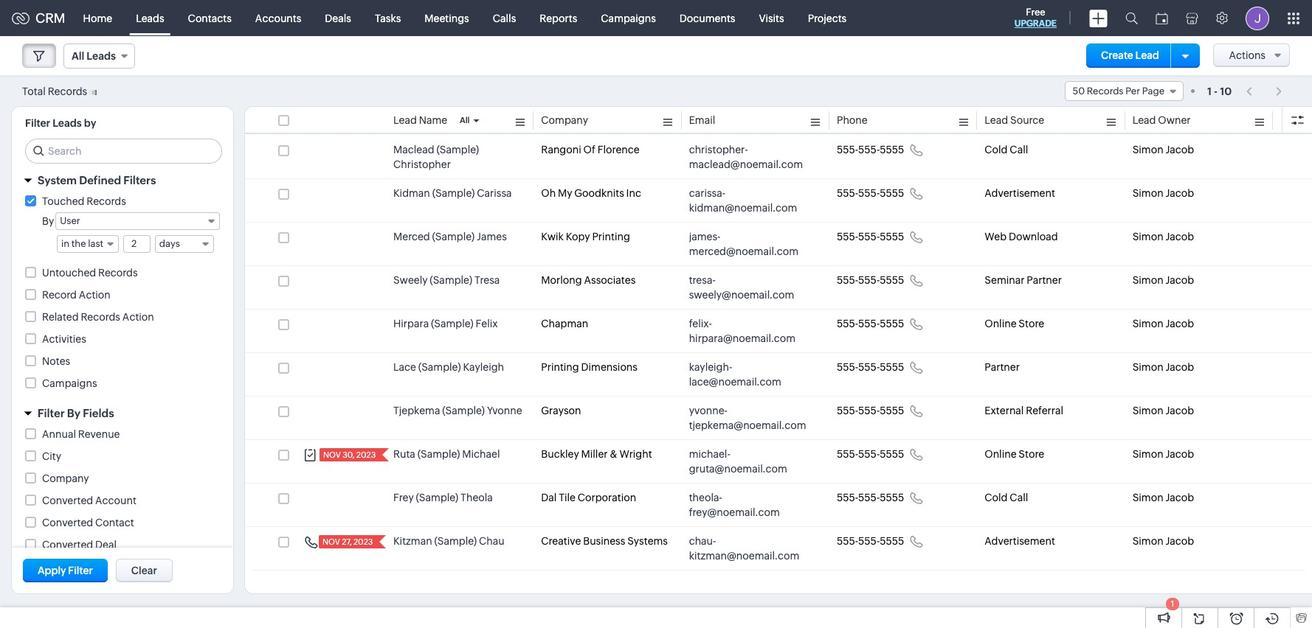 Task type: describe. For each thing, give the bounding box(es) containing it.
Search text field
[[26, 139, 221, 163]]

in the last field
[[57, 235, 119, 253]]

loading image
[[89, 90, 97, 95]]

cold call for theola- frey@noemail.com
[[985, 492, 1028, 504]]

sweely
[[393, 275, 428, 286]]

jacob for michael- gruta@noemail.com
[[1166, 449, 1194, 460]]

home
[[83, 12, 112, 24]]

lead name
[[393, 114, 447, 126]]

chau-
[[689, 536, 716, 548]]

theola-
[[689, 492, 722, 504]]

visits
[[759, 12, 784, 24]]

rangoni of florence
[[541, 144, 640, 156]]

deals link
[[313, 0, 363, 36]]

deals
[[325, 12, 351, 24]]

simon for christopher- maclead@noemail.com
[[1133, 144, 1164, 156]]

michael- gruta@noemail.com link
[[689, 447, 807, 477]]

converted for converted account
[[42, 495, 93, 507]]

jacob for james- merced@noemail.com
[[1166, 231, 1194, 243]]

records for related
[[81, 311, 120, 323]]

wright
[[619, 449, 652, 460]]

buckley
[[541, 449, 579, 460]]

creative business systems
[[541, 536, 668, 548]]

nov 27, 2023
[[322, 538, 373, 547]]

simon jacob for chau- kitzman@noemail.com
[[1133, 536, 1194, 548]]

sweely (sample) tresa
[[393, 275, 500, 286]]

clear
[[131, 565, 157, 577]]

theola- frey@noemail.com link
[[689, 491, 807, 520]]

-
[[1214, 85, 1218, 97]]

annual revenue
[[42, 429, 120, 441]]

felix- hirpara@noemail.com link
[[689, 317, 807, 346]]

555-555-5555 for theola- frey@noemail.com
[[837, 492, 904, 504]]

felix
[[476, 318, 498, 330]]

logo image
[[12, 12, 30, 24]]

upgrade
[[1015, 18, 1057, 29]]

maclead@noemail.com
[[689, 159, 803, 170]]

filter leads by
[[25, 117, 96, 129]]

creative
[[541, 536, 581, 548]]

seminar partner
[[985, 275, 1062, 286]]

theola
[[461, 492, 493, 504]]

related
[[42, 311, 79, 323]]

converted for converted deal
[[42, 539, 93, 551]]

(sample) for felix
[[431, 318, 474, 330]]

tile
[[559, 492, 576, 504]]

days
[[159, 238, 180, 249]]

cold for theola- frey@noemail.com
[[985, 492, 1008, 504]]

lead for lead source
[[985, 114, 1008, 126]]

by inside "dropdown button"
[[67, 407, 80, 420]]

michael
[[462, 449, 500, 460]]

0 vertical spatial partner
[[1027, 275, 1062, 286]]

tresa
[[474, 275, 500, 286]]

total records
[[22, 85, 87, 97]]

chau- kitzman@noemail.com link
[[689, 534, 807, 564]]

simon for chau- kitzman@noemail.com
[[1133, 536, 1164, 548]]

reports
[[540, 12, 577, 24]]

michael- gruta@noemail.com
[[689, 449, 787, 475]]

simon for felix- hirpara@noemail.com
[[1133, 318, 1164, 330]]

the
[[71, 238, 86, 249]]

untouched
[[42, 267, 96, 279]]

kayleigh- lace@noemail.com
[[689, 362, 781, 388]]

cold call for christopher- maclead@noemail.com
[[985, 144, 1028, 156]]

related records action
[[42, 311, 154, 323]]

merced@noemail.com
[[689, 246, 799, 258]]

nov for kitzman
[[322, 538, 340, 547]]

10
[[1220, 85, 1232, 97]]

kayleigh
[[463, 362, 504, 373]]

simon for theola- frey@noemail.com
[[1133, 492, 1164, 504]]

5555 for kayleigh- lace@noemail.com
[[880, 362, 904, 373]]

james
[[477, 231, 507, 243]]

online for felix- hirpara@noemail.com
[[985, 318, 1017, 330]]

simon for yvonne- tjepkema@noemail.com
[[1133, 405, 1164, 417]]

jacob for chau- kitzman@noemail.com
[[1166, 536, 1194, 548]]

by
[[84, 117, 96, 129]]

leads for filter leads by
[[53, 117, 82, 129]]

converted for converted contact
[[42, 517, 93, 529]]

chapman
[[541, 318, 588, 330]]

systems
[[627, 536, 668, 548]]

apply filter
[[38, 565, 93, 577]]

jacob for christopher- maclead@noemail.com
[[1166, 144, 1194, 156]]

simon jacob for tresa- sweely@noemail.com
[[1133, 275, 1194, 286]]

555-555-5555 for james- merced@noemail.com
[[837, 231, 904, 243]]

(sample) for michael
[[417, 449, 460, 460]]

5555 for james- merced@noemail.com
[[880, 231, 904, 243]]

yvonne
[[487, 405, 522, 417]]

filter for filter by fields
[[38, 407, 65, 420]]

(sample) for tresa
[[430, 275, 472, 286]]

merced
[[393, 231, 430, 243]]

dimensions
[[581, 362, 638, 373]]

revenue
[[78, 429, 120, 441]]

0 horizontal spatial action
[[79, 289, 111, 301]]

days field
[[155, 235, 214, 253]]

jacob for tresa- sweely@noemail.com
[[1166, 275, 1194, 286]]

morlong
[[541, 275, 582, 286]]

555-555-5555 for christopher- maclead@noemail.com
[[837, 144, 904, 156]]

nov for ruta
[[323, 451, 341, 460]]

morlong associates
[[541, 275, 636, 286]]

theola- frey@noemail.com
[[689, 492, 780, 519]]

online store for michael- gruta@noemail.com
[[985, 449, 1044, 460]]

simon jacob for christopher- maclead@noemail.com
[[1133, 144, 1194, 156]]

5555 for chau- kitzman@noemail.com
[[880, 536, 904, 548]]

filter inside button
[[68, 565, 93, 577]]

records for total
[[48, 85, 87, 97]]

printing dimensions
[[541, 362, 638, 373]]

dal
[[541, 492, 557, 504]]

create
[[1101, 49, 1133, 61]]

0 horizontal spatial company
[[42, 473, 89, 485]]

kwik
[[541, 231, 564, 243]]

filter for filter leads by
[[25, 117, 50, 129]]

simon for kayleigh- lace@noemail.com
[[1133, 362, 1164, 373]]

external referral
[[985, 405, 1063, 417]]

lead for lead owner
[[1133, 114, 1156, 126]]

apply filter button
[[23, 559, 108, 583]]

call for theola- frey@noemail.com
[[1010, 492, 1028, 504]]

&
[[610, 449, 617, 460]]

leads for all leads
[[87, 50, 116, 62]]

1 for 1 - 10
[[1207, 85, 1212, 97]]

kayleigh- lace@noemail.com link
[[689, 360, 807, 390]]

0 horizontal spatial printing
[[541, 362, 579, 373]]

(sample) for james
[[432, 231, 475, 243]]

tjepkema (sample) yvonne
[[393, 405, 522, 417]]

kidman (sample) carissa
[[393, 187, 512, 199]]

(sample) for christopher
[[436, 144, 479, 156]]

simon jacob for felix- hirpara@noemail.com
[[1133, 318, 1194, 330]]

555-555-5555 for kayleigh- lace@noemail.com
[[837, 362, 904, 373]]

visits link
[[747, 0, 796, 36]]

lace@noemail.com
[[689, 376, 781, 388]]

dal tile corporation
[[541, 492, 636, 504]]

5555 for christopher- maclead@noemail.com
[[880, 144, 904, 156]]

advertisement for chau- kitzman@noemail.com
[[985, 536, 1055, 548]]

christopher- maclead@noemail.com link
[[689, 142, 807, 172]]

(sample) for theola
[[416, 492, 459, 504]]

referral
[[1026, 405, 1063, 417]]

search element
[[1117, 0, 1147, 36]]

555-555-5555 for carissa- kidman@noemail.com
[[837, 187, 904, 199]]

jacob for kayleigh- lace@noemail.com
[[1166, 362, 1194, 373]]

record action
[[42, 289, 111, 301]]

1 vertical spatial campaigns
[[42, 378, 97, 390]]

per
[[1126, 86, 1140, 97]]

defined
[[79, 174, 121, 187]]

all for all
[[460, 116, 470, 125]]

row group containing maclead (sample) christopher
[[245, 136, 1312, 571]]

total
[[22, 85, 46, 97]]

cold for christopher- maclead@noemail.com
[[985, 144, 1008, 156]]

lace
[[393, 362, 416, 373]]

touched
[[42, 196, 84, 207]]

corporation
[[578, 492, 636, 504]]

fields
[[83, 407, 114, 420]]

online for michael- gruta@noemail.com
[[985, 449, 1017, 460]]

email
[[689, 114, 715, 126]]



Task type: vqa. For each thing, say whether or not it's contained in the screenshot.


Task type: locate. For each thing, give the bounding box(es) containing it.
1 vertical spatial online store
[[985, 449, 1044, 460]]

ruta
[[393, 449, 415, 460]]

0 vertical spatial call
[[1010, 144, 1028, 156]]

1 vertical spatial partner
[[985, 362, 1020, 373]]

10 5555 from the top
[[880, 536, 904, 548]]

5 simon from the top
[[1133, 318, 1164, 330]]

6 5555 from the top
[[880, 362, 904, 373]]

0 horizontal spatial leads
[[53, 117, 82, 129]]

tasks
[[375, 12, 401, 24]]

0 vertical spatial action
[[79, 289, 111, 301]]

(sample) left james on the top left
[[432, 231, 475, 243]]

5555 for felix- hirpara@noemail.com
[[880, 318, 904, 330]]

filter down converted deal
[[68, 565, 93, 577]]

lead left 'name'
[[393, 114, 417, 126]]

search image
[[1125, 12, 1138, 24]]

jacob for theola- frey@noemail.com
[[1166, 492, 1194, 504]]

records for touched
[[87, 196, 126, 207]]

jacob for felix- hirpara@noemail.com
[[1166, 318, 1194, 330]]

1 call from the top
[[1010, 144, 1028, 156]]

carissa- kidman@noemail.com
[[689, 187, 797, 214]]

2 555-555-5555 from the top
[[837, 187, 904, 199]]

1 converted from the top
[[42, 495, 93, 507]]

2023 for ruta (sample) michael
[[356, 451, 376, 460]]

campaigns down notes at the bottom
[[42, 378, 97, 390]]

3 simon jacob from the top
[[1133, 231, 1194, 243]]

2023 for kitzman (sample) chau
[[353, 538, 373, 547]]

2 cold from the top
[[985, 492, 1008, 504]]

5555 for theola- frey@noemail.com
[[880, 492, 904, 504]]

documents
[[680, 12, 735, 24]]

(sample) down maclead (sample) christopher link
[[432, 187, 475, 199]]

frey@noemail.com
[[689, 507, 780, 519]]

6 simon jacob from the top
[[1133, 362, 1194, 373]]

All Leads field
[[63, 44, 135, 69]]

0 vertical spatial leads
[[136, 12, 164, 24]]

2 vertical spatial leads
[[53, 117, 82, 129]]

online down seminar
[[985, 318, 1017, 330]]

0 vertical spatial filter
[[25, 117, 50, 129]]

555-555-5555
[[837, 144, 904, 156], [837, 187, 904, 199], [837, 231, 904, 243], [837, 275, 904, 286], [837, 318, 904, 330], [837, 362, 904, 373], [837, 405, 904, 417], [837, 449, 904, 460], [837, 492, 904, 504], [837, 536, 904, 548]]

4 simon from the top
[[1133, 275, 1164, 286]]

5555 for tresa- sweely@noemail.com
[[880, 275, 904, 286]]

action
[[79, 289, 111, 301], [122, 311, 154, 323]]

50
[[1073, 86, 1085, 97]]

crm
[[35, 10, 65, 26]]

call for christopher- maclead@noemail.com
[[1010, 144, 1028, 156]]

projects link
[[796, 0, 858, 36]]

1 simon from the top
[[1133, 144, 1164, 156]]

10 simon from the top
[[1133, 536, 1164, 548]]

2 vertical spatial converted
[[42, 539, 93, 551]]

simon for james- merced@noemail.com
[[1133, 231, 1164, 243]]

buckley miller & wright
[[541, 449, 652, 460]]

555-555-5555 for yvonne- tjepkema@noemail.com
[[837, 405, 904, 417]]

records left the loading 'image'
[[48, 85, 87, 97]]

simon jacob for yvonne- tjepkema@noemail.com
[[1133, 405, 1194, 417]]

simon for carissa- kidman@noemail.com
[[1133, 187, 1164, 199]]

gruta@noemail.com
[[689, 463, 787, 475]]

5 simon jacob from the top
[[1133, 318, 1194, 330]]

6 simon from the top
[[1133, 362, 1164, 373]]

(sample) down 'name'
[[436, 144, 479, 156]]

company up rangoni
[[541, 114, 588, 126]]

2 advertisement from the top
[[985, 536, 1055, 548]]

partner up external
[[985, 362, 1020, 373]]

2023 right 30,
[[356, 451, 376, 460]]

leads link
[[124, 0, 176, 36]]

4 5555 from the top
[[880, 275, 904, 286]]

kayleigh-
[[689, 362, 732, 373]]

converted account
[[42, 495, 136, 507]]

(sample) for carissa
[[432, 187, 475, 199]]

cold call
[[985, 144, 1028, 156], [985, 492, 1028, 504]]

10 555-555-5555 from the top
[[837, 536, 904, 548]]

1 - 10
[[1207, 85, 1232, 97]]

1 horizontal spatial printing
[[592, 231, 630, 243]]

phone
[[837, 114, 868, 126]]

campaigns
[[601, 12, 656, 24], [42, 378, 97, 390]]

0 horizontal spatial 1
[[1171, 600, 1174, 609]]

2 simon jacob from the top
[[1133, 187, 1194, 199]]

advertisement for carissa- kidman@noemail.com
[[985, 187, 1055, 199]]

notes
[[42, 356, 70, 368]]

1 vertical spatial by
[[67, 407, 80, 420]]

by left user
[[42, 215, 54, 227]]

tresa- sweely@noemail.com
[[689, 275, 794, 301]]

filter down the total
[[25, 117, 50, 129]]

online store for felix- hirpara@noemail.com
[[985, 318, 1044, 330]]

50 records per page
[[1073, 86, 1165, 97]]

8 5555 from the top
[[880, 449, 904, 460]]

1 horizontal spatial by
[[67, 407, 80, 420]]

7 jacob from the top
[[1166, 405, 1194, 417]]

0 vertical spatial company
[[541, 114, 588, 126]]

5 555-555-5555 from the top
[[837, 318, 904, 330]]

50 Records Per Page field
[[1065, 81, 1184, 101]]

meetings
[[425, 12, 469, 24]]

8 simon jacob from the top
[[1133, 449, 1194, 460]]

calendar image
[[1156, 12, 1168, 24]]

(sample) left tresa
[[430, 275, 472, 286]]

1 horizontal spatial campaigns
[[601, 12, 656, 24]]

2 converted from the top
[[42, 517, 93, 529]]

free upgrade
[[1015, 7, 1057, 29]]

8 jacob from the top
[[1166, 449, 1194, 460]]

2 horizontal spatial leads
[[136, 12, 164, 24]]

florence
[[598, 144, 640, 156]]

tresa- sweely@noemail.com link
[[689, 273, 807, 303]]

1 5555 from the top
[[880, 144, 904, 156]]

simon for tresa- sweely@noemail.com
[[1133, 275, 1164, 286]]

partner right seminar
[[1027, 275, 1062, 286]]

2 online store from the top
[[985, 449, 1044, 460]]

yvonne-
[[689, 405, 728, 417]]

0 horizontal spatial campaigns
[[42, 378, 97, 390]]

sweely (sample) tresa link
[[393, 273, 500, 288]]

records down "last"
[[98, 267, 138, 279]]

6 jacob from the top
[[1166, 362, 1194, 373]]

records right 50
[[1087, 86, 1124, 97]]

page
[[1142, 86, 1165, 97]]

(sample) left felix
[[431, 318, 474, 330]]

christopher-
[[689, 144, 748, 156]]

by up annual revenue
[[67, 407, 80, 420]]

2 online from the top
[[985, 449, 1017, 460]]

simon jacob for kayleigh- lace@noemail.com
[[1133, 362, 1194, 373]]

4 555-555-5555 from the top
[[837, 275, 904, 286]]

1 vertical spatial all
[[460, 116, 470, 125]]

1 vertical spatial store
[[1019, 449, 1044, 460]]

online down external
[[985, 449, 1017, 460]]

3 5555 from the top
[[880, 231, 904, 243]]

my
[[558, 187, 572, 199]]

(sample) right lace
[[418, 362, 461, 373]]

records for untouched
[[98, 267, 138, 279]]

10 simon jacob from the top
[[1133, 536, 1194, 548]]

0 vertical spatial cold
[[985, 144, 1008, 156]]

0 vertical spatial converted
[[42, 495, 93, 507]]

row group
[[245, 136, 1312, 571]]

hirpara
[[393, 318, 429, 330]]

3 converted from the top
[[42, 539, 93, 551]]

0 vertical spatial printing
[[592, 231, 630, 243]]

3 jacob from the top
[[1166, 231, 1194, 243]]

(sample) right ruta
[[417, 449, 460, 460]]

action down untouched records
[[122, 311, 154, 323]]

all inside field
[[72, 50, 84, 62]]

2023 right 27,
[[353, 538, 373, 547]]

10 jacob from the top
[[1166, 536, 1194, 548]]

source
[[1010, 114, 1044, 126]]

4 simon jacob from the top
[[1133, 275, 1194, 286]]

nov left 27,
[[322, 538, 340, 547]]

kopy
[[566, 231, 590, 243]]

None text field
[[124, 236, 150, 252]]

simon for michael- gruta@noemail.com
[[1133, 449, 1164, 460]]

1 vertical spatial nov
[[322, 538, 340, 547]]

1 vertical spatial company
[[42, 473, 89, 485]]

0 horizontal spatial all
[[72, 50, 84, 62]]

2 simon from the top
[[1133, 187, 1164, 199]]

store for michael- gruta@noemail.com
[[1019, 449, 1044, 460]]

cold
[[985, 144, 1008, 156], [985, 492, 1008, 504]]

online store down external referral
[[985, 449, 1044, 460]]

sweely@noemail.com
[[689, 289, 794, 301]]

filter
[[25, 117, 50, 129], [38, 407, 65, 420], [68, 565, 93, 577]]

1 horizontal spatial 1
[[1207, 85, 1212, 97]]

records down defined
[[87, 196, 126, 207]]

1 vertical spatial cold call
[[985, 492, 1028, 504]]

0 vertical spatial campaigns
[[601, 12, 656, 24]]

store down external referral
[[1019, 449, 1044, 460]]

printing right kopy
[[592, 231, 630, 243]]

oh
[[541, 187, 556, 199]]

lead left the source
[[985, 114, 1008, 126]]

create menu element
[[1080, 0, 1117, 36]]

all
[[72, 50, 84, 62], [460, 116, 470, 125]]

online store down seminar partner
[[985, 318, 1044, 330]]

1 horizontal spatial partner
[[1027, 275, 1062, 286]]

home link
[[71, 0, 124, 36]]

8 555-555-5555 from the top
[[837, 449, 904, 460]]

leads up the loading 'image'
[[87, 50, 116, 62]]

filter by fields
[[38, 407, 114, 420]]

reports link
[[528, 0, 589, 36]]

system defined filters
[[38, 174, 156, 187]]

1 cold from the top
[[985, 144, 1008, 156]]

5 5555 from the top
[[880, 318, 904, 330]]

converted up apply filter
[[42, 539, 93, 551]]

1 vertical spatial advertisement
[[985, 536, 1055, 548]]

9 simon from the top
[[1133, 492, 1164, 504]]

calls
[[493, 12, 516, 24]]

5555 for michael- gruta@noemail.com
[[880, 449, 904, 460]]

1 vertical spatial call
[[1010, 492, 1028, 504]]

lead source
[[985, 114, 1044, 126]]

records down record action
[[81, 311, 120, 323]]

filter up annual
[[38, 407, 65, 420]]

kwik kopy printing
[[541, 231, 630, 243]]

felix- hirpara@noemail.com
[[689, 318, 796, 345]]

jacob for carissa- kidman@noemail.com
[[1166, 187, 1194, 199]]

0 vertical spatial 2023
[[356, 451, 376, 460]]

3 simon from the top
[[1133, 231, 1164, 243]]

9 555-555-5555 from the top
[[837, 492, 904, 504]]

(sample) for yvonne
[[442, 405, 485, 417]]

0 vertical spatial online store
[[985, 318, 1044, 330]]

yvonne- tjepkema@noemail.com
[[689, 405, 806, 432]]

all leads
[[72, 50, 116, 62]]

miller
[[581, 449, 608, 460]]

0 vertical spatial store
[[1019, 318, 1044, 330]]

555-555-5555 for michael- gruta@noemail.com
[[837, 449, 904, 460]]

tjepkema@noemail.com
[[689, 420, 806, 432]]

1 store from the top
[[1019, 318, 1044, 330]]

1 vertical spatial converted
[[42, 517, 93, 529]]

1 for 1
[[1171, 600, 1174, 609]]

5 jacob from the top
[[1166, 318, 1194, 330]]

converted up converted contact at the left
[[42, 495, 93, 507]]

kitzman
[[393, 536, 432, 548]]

1 online from the top
[[985, 318, 1017, 330]]

(sample) for kayleigh
[[418, 362, 461, 373]]

apply
[[38, 565, 66, 577]]

9 simon jacob from the top
[[1133, 492, 1194, 504]]

filter inside "dropdown button"
[[38, 407, 65, 420]]

partner
[[1027, 275, 1062, 286], [985, 362, 1020, 373]]

all right 'name'
[[460, 116, 470, 125]]

555-555-5555 for chau- kitzman@noemail.com
[[837, 536, 904, 548]]

simon jacob for michael- gruta@noemail.com
[[1133, 449, 1194, 460]]

felix-
[[689, 318, 712, 330]]

filter by fields button
[[12, 401, 233, 427]]

1 vertical spatial online
[[985, 449, 1017, 460]]

7 555-555-5555 from the top
[[837, 405, 904, 417]]

store
[[1019, 318, 1044, 330], [1019, 449, 1044, 460]]

1 vertical spatial 1
[[1171, 600, 1174, 609]]

1 horizontal spatial action
[[122, 311, 154, 323]]

9 5555 from the top
[[880, 492, 904, 504]]

maclead (sample) christopher link
[[393, 142, 526, 172]]

store down seminar partner
[[1019, 318, 1044, 330]]

7 simon from the top
[[1133, 405, 1164, 417]]

1 vertical spatial 2023
[[353, 538, 373, 547]]

name
[[419, 114, 447, 126]]

in the last
[[61, 238, 103, 249]]

1 jacob from the top
[[1166, 144, 1194, 156]]

1 vertical spatial filter
[[38, 407, 65, 420]]

hirpara (sample) felix
[[393, 318, 498, 330]]

all up total records
[[72, 50, 84, 62]]

documents link
[[668, 0, 747, 36]]

555-555-5555 for felix- hirpara@noemail.com
[[837, 318, 904, 330]]

5555 for yvonne- tjepkema@noemail.com
[[880, 405, 904, 417]]

printing
[[592, 231, 630, 243], [541, 362, 579, 373]]

0 vertical spatial nov
[[323, 451, 341, 460]]

3 555-555-5555 from the top
[[837, 231, 904, 243]]

records inside field
[[1087, 86, 1124, 97]]

(sample) inside maclead (sample) christopher
[[436, 144, 479, 156]]

1 horizontal spatial company
[[541, 114, 588, 126]]

1 online store from the top
[[985, 318, 1044, 330]]

last
[[88, 238, 103, 249]]

navigation
[[1239, 80, 1290, 102]]

company down city
[[42, 473, 89, 485]]

1
[[1207, 85, 1212, 97], [1171, 600, 1174, 609]]

2 5555 from the top
[[880, 187, 904, 199]]

leads right home
[[136, 12, 164, 24]]

lead right the create
[[1135, 49, 1159, 61]]

1 vertical spatial cold
[[985, 492, 1008, 504]]

simon jacob for carissa- kidman@noemail.com
[[1133, 187, 1194, 199]]

1 horizontal spatial leads
[[87, 50, 116, 62]]

8 simon from the top
[[1133, 449, 1164, 460]]

1 555-555-5555 from the top
[[837, 144, 904, 156]]

lead for lead name
[[393, 114, 417, 126]]

kidman (sample) carissa link
[[393, 186, 512, 201]]

0 horizontal spatial by
[[42, 215, 54, 227]]

7 simon jacob from the top
[[1133, 405, 1194, 417]]

0 vertical spatial 1
[[1207, 85, 1212, 97]]

1 horizontal spatial all
[[460, 116, 470, 125]]

1 cold call from the top
[[985, 144, 1028, 156]]

crm link
[[12, 10, 65, 26]]

0 horizontal spatial partner
[[985, 362, 1020, 373]]

0 vertical spatial by
[[42, 215, 54, 227]]

converted up converted deal
[[42, 517, 93, 529]]

(sample) for chau
[[434, 536, 477, 548]]

leads inside field
[[87, 50, 116, 62]]

9 jacob from the top
[[1166, 492, 1194, 504]]

lead inside 'button'
[[1135, 49, 1159, 61]]

1 advertisement from the top
[[985, 187, 1055, 199]]

(sample) left chau
[[434, 536, 477, 548]]

store for felix- hirpara@noemail.com
[[1019, 318, 1044, 330]]

web
[[985, 231, 1007, 243]]

1 vertical spatial action
[[122, 311, 154, 323]]

0 vertical spatial online
[[985, 318, 1017, 330]]

0 vertical spatial advertisement
[[985, 187, 1055, 199]]

0 vertical spatial cold call
[[985, 144, 1028, 156]]

tresa-
[[689, 275, 716, 286]]

printing up the grayson
[[541, 362, 579, 373]]

records for 50
[[1087, 86, 1124, 97]]

jacob for yvonne- tjepkema@noemail.com
[[1166, 405, 1194, 417]]

campaigns right reports link
[[601, 12, 656, 24]]

1 vertical spatial leads
[[87, 50, 116, 62]]

simon jacob for james- merced@noemail.com
[[1133, 231, 1194, 243]]

create lead button
[[1086, 44, 1174, 68]]

all for all leads
[[72, 50, 84, 62]]

(sample) right the frey
[[416, 492, 459, 504]]

carissa
[[477, 187, 512, 199]]

User field
[[56, 213, 220, 230]]

2 call from the top
[[1010, 492, 1028, 504]]

action up the related records action
[[79, 289, 111, 301]]

30,
[[343, 451, 355, 460]]

ruta (sample) michael
[[393, 449, 500, 460]]

2 cold call from the top
[[985, 492, 1028, 504]]

leads left by
[[53, 117, 82, 129]]

1 simon jacob from the top
[[1133, 144, 1194, 156]]

2 jacob from the top
[[1166, 187, 1194, 199]]

2 store from the top
[[1019, 449, 1044, 460]]

leads
[[136, 12, 164, 24], [87, 50, 116, 62], [53, 117, 82, 129]]

records
[[48, 85, 87, 97], [1087, 86, 1124, 97], [87, 196, 126, 207], [98, 267, 138, 279], [81, 311, 120, 323]]

nov
[[323, 451, 341, 460], [322, 538, 340, 547]]

0 vertical spatial all
[[72, 50, 84, 62]]

nov left 30,
[[323, 451, 341, 460]]

(sample) left yvonne
[[442, 405, 485, 417]]

555-555-5555 for tresa- sweely@noemail.com
[[837, 275, 904, 286]]

2 vertical spatial filter
[[68, 565, 93, 577]]

simon jacob for theola- frey@noemail.com
[[1133, 492, 1194, 504]]

lead left owner
[[1133, 114, 1156, 126]]

profile image
[[1246, 6, 1269, 30]]

1 vertical spatial printing
[[541, 362, 579, 373]]

rangoni
[[541, 144, 581, 156]]

6 555-555-5555 from the top
[[837, 362, 904, 373]]

create menu image
[[1089, 9, 1108, 27]]

7 5555 from the top
[[880, 405, 904, 417]]

5555 for carissa- kidman@noemail.com
[[880, 187, 904, 199]]

profile element
[[1237, 0, 1278, 36]]

4 jacob from the top
[[1166, 275, 1194, 286]]

james- merced@noemail.com link
[[689, 230, 807, 259]]

christopher
[[393, 159, 451, 170]]



